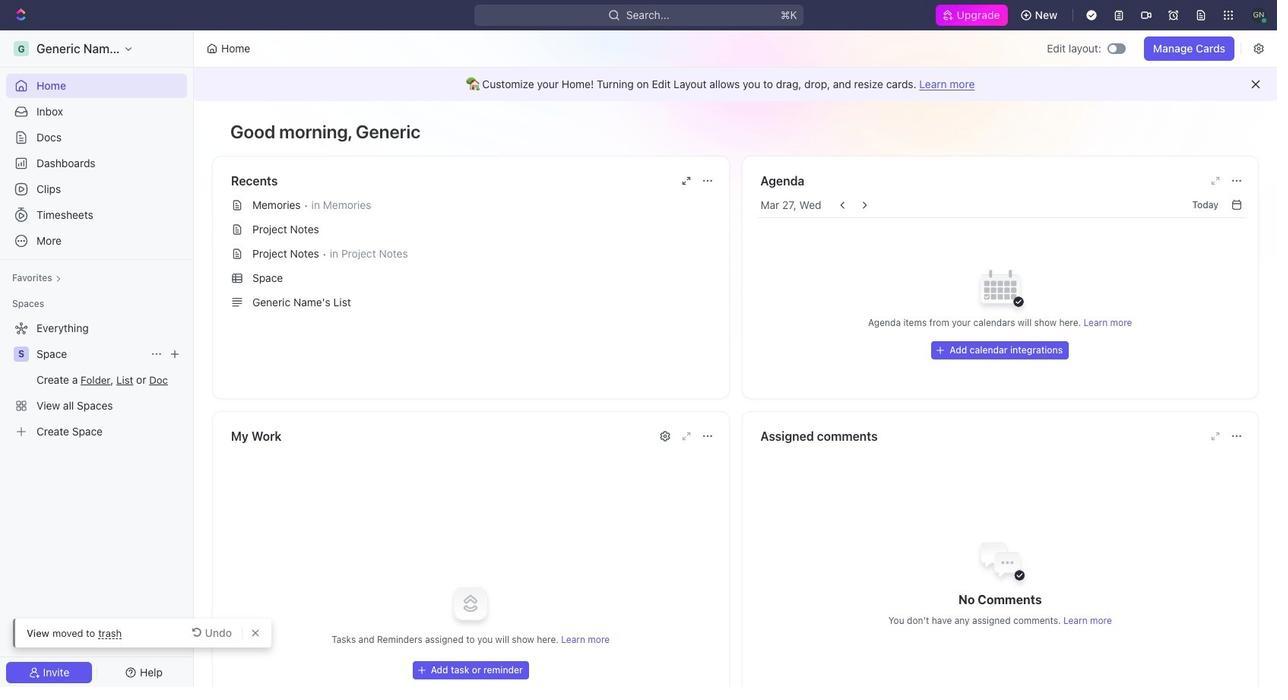 Task type: vqa. For each thing, say whether or not it's contained in the screenshot.
Create new note… text box
no



Task type: describe. For each thing, give the bounding box(es) containing it.
generic name's workspace, , element
[[14, 41, 29, 56]]



Task type: locate. For each thing, give the bounding box(es) containing it.
tree inside "sidebar" navigation
[[6, 316, 187, 444]]

alert
[[194, 68, 1278, 101]]

tree
[[6, 316, 187, 444]]

sidebar navigation
[[0, 30, 197, 687]]

space, , element
[[14, 347, 29, 362]]



